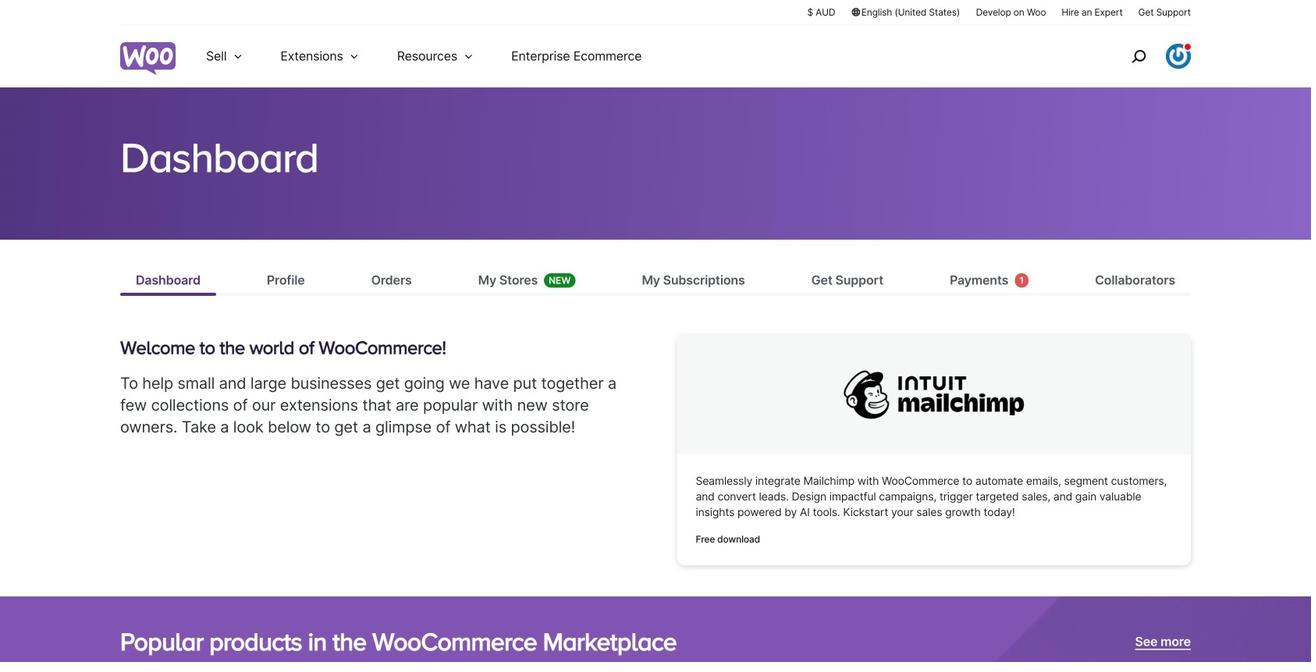 Task type: locate. For each thing, give the bounding box(es) containing it.
service navigation menu element
[[1099, 31, 1191, 82]]

search image
[[1127, 44, 1152, 69]]



Task type: describe. For each thing, give the bounding box(es) containing it.
open account menu image
[[1166, 44, 1191, 69]]



Task type: vqa. For each thing, say whether or not it's contained in the screenshot.
Show subcategories image
no



